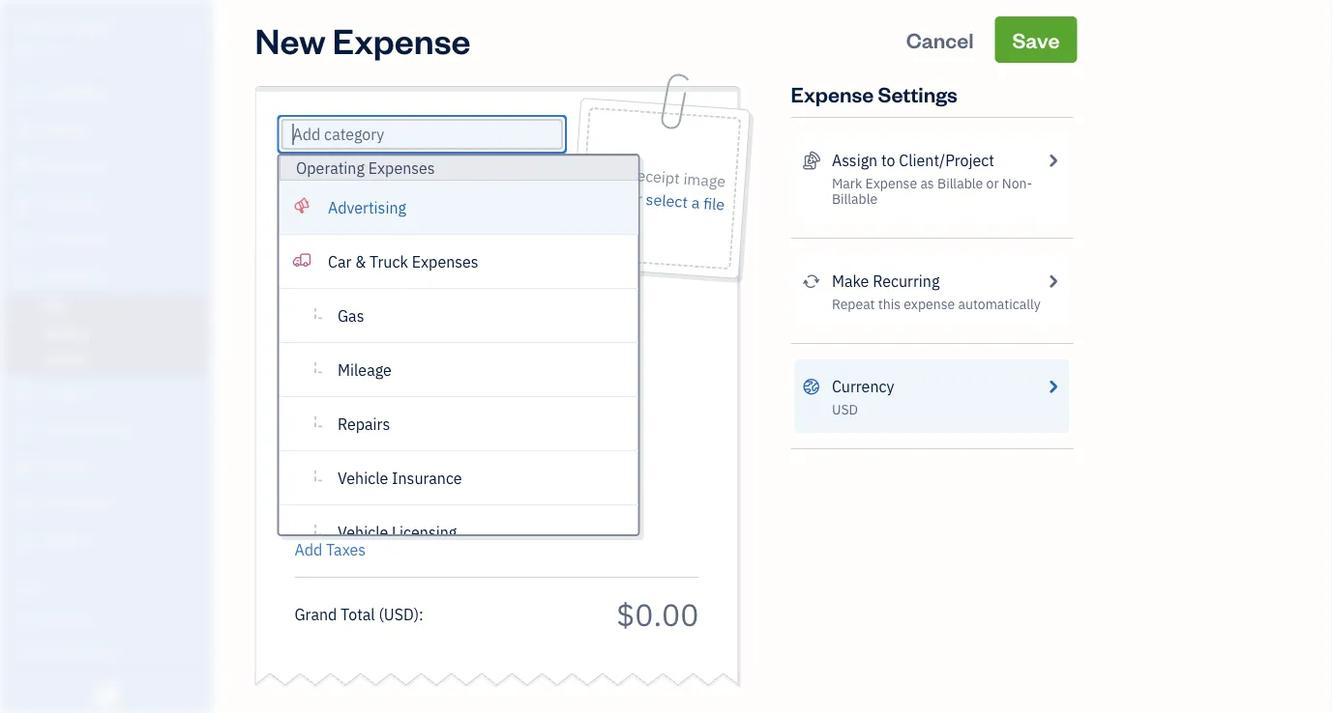 Task type: locate. For each thing, give the bounding box(es) containing it.
client image
[[13, 121, 36, 140]]

vehicle licensing
[[337, 522, 456, 543]]

billable down "assign"
[[832, 190, 878, 208]]

chevronright image for currency
[[1044, 375, 1062, 399]]

1 horizontal spatial usd
[[832, 401, 858, 419]]

dashboard image
[[13, 84, 36, 104]]

Date in MM/DD/YYYY format text field
[[295, 171, 420, 191]]

assign
[[832, 150, 878, 171]]

total
[[341, 605, 375, 625]]

cancel
[[906, 26, 974, 53]]

1 vehicle from the top
[[337, 468, 388, 489]]

grand total ( usd ):
[[295, 605, 423, 625]]

to
[[881, 150, 895, 171]]

chevronright image
[[1044, 270, 1062, 293]]

chevronright image
[[1044, 149, 1062, 172], [1044, 375, 1062, 399]]

0 vertical spatial usd
[[832, 401, 858, 419]]

usd
[[832, 401, 858, 419], [384, 605, 414, 625]]

image
[[683, 169, 726, 192]]

or left non-
[[986, 175, 999, 193]]

1 chevronright image from the top
[[1044, 149, 1062, 172]]

0 vertical spatial chevronright image
[[1044, 149, 1062, 172]]

2 vertical spatial expense
[[865, 175, 917, 193]]

here
[[592, 185, 625, 208]]

gas
[[337, 306, 364, 326]]

0 horizontal spatial usd
[[384, 605, 414, 625]]

0 vertical spatial expense
[[333, 16, 471, 62]]

2 vehicle from the top
[[337, 522, 388, 543]]

insurance
[[391, 468, 462, 489]]

vehicle for vehicle licensing
[[337, 522, 388, 543]]

1 vertical spatial vehicle
[[337, 522, 388, 543]]

vehicle
[[337, 468, 388, 489], [337, 522, 388, 543]]

2 chevronright image from the top
[[1044, 375, 1062, 399]]

expense settings
[[791, 80, 957, 107]]

or
[[986, 175, 999, 193], [627, 188, 643, 209]]

make recurring
[[832, 271, 940, 292]]

0 vertical spatial expenses
[[368, 158, 434, 178]]

freshbooks image
[[91, 683, 122, 706]]

vehicle for vehicle insurance
[[337, 468, 388, 489]]

expenses down the category text box
[[368, 158, 434, 178]]

&
[[355, 252, 365, 272]]

expense
[[904, 296, 955, 313]]

vehicle insurance
[[337, 468, 462, 489]]

0 vertical spatial vehicle
[[337, 468, 388, 489]]

usd down the currency
[[832, 401, 858, 419]]

1 vertical spatial expense
[[791, 80, 874, 107]]

usd right total
[[384, 605, 414, 625]]

operating expenses
[[296, 158, 434, 178]]

drag
[[595, 162, 628, 185]]

new expense
[[255, 16, 471, 62]]

billable down 'client/project'
[[937, 175, 983, 193]]

vehicle down repairs
[[337, 468, 388, 489]]

or right here
[[627, 188, 643, 209]]

cancel button
[[889, 16, 991, 63]]

or for drag receipt image here or
[[627, 188, 643, 209]]

as
[[920, 175, 934, 193]]

new
[[255, 16, 326, 62]]

expenses right truck
[[411, 252, 478, 272]]

Amount (USD) text field
[[616, 594, 699, 635]]

billable
[[937, 175, 983, 193], [832, 190, 878, 208]]

expense for mark expense as billable or non- billable
[[865, 175, 917, 193]]

automatically
[[958, 296, 1041, 313]]

1 vertical spatial usd
[[384, 605, 414, 625]]

non-
[[1002, 175, 1032, 193]]

select
[[645, 189, 688, 212]]

drag receipt image here or
[[592, 162, 726, 209]]

ruby
[[15, 17, 52, 37]]

Description text field
[[285, 293, 689, 525]]

repeat
[[832, 296, 875, 313]]

currency
[[832, 377, 894, 397]]

1 horizontal spatial or
[[986, 175, 999, 193]]

or inside drag receipt image here or
[[627, 188, 643, 209]]

invoice image
[[13, 194, 36, 214]]

0 horizontal spatial billable
[[832, 190, 878, 208]]

mileage
[[337, 360, 391, 380]]

refresh image
[[802, 270, 820, 293]]

list box
[[279, 156, 638, 560]]

vehicle right add
[[337, 522, 388, 543]]

licensing
[[391, 522, 456, 543]]

mark expense as billable or non- billable
[[832, 175, 1032, 208]]

currencyandlanguage image
[[802, 375, 820, 399]]

a
[[691, 192, 700, 213]]

expense
[[333, 16, 471, 62], [791, 80, 874, 107], [865, 175, 917, 193]]

apps image
[[15, 581, 207, 597]]

expenses
[[368, 158, 434, 178], [411, 252, 478, 272]]

0 horizontal spatial or
[[627, 188, 643, 209]]

car & truck expenses
[[327, 252, 478, 272]]

expense inside "mark expense as billable or non- billable"
[[865, 175, 917, 193]]

recurring
[[873, 271, 940, 292]]

1 vertical spatial chevronright image
[[1044, 375, 1062, 399]]

or inside "mark expense as billable or non- billable"
[[986, 175, 999, 193]]



Task type: vqa. For each thing, say whether or not it's contained in the screenshot.
'27'
no



Task type: describe. For each thing, give the bounding box(es) containing it.
):
[[414, 605, 423, 625]]

timer image
[[13, 422, 36, 441]]

Category text field
[[293, 123, 458, 146]]

client/project
[[899, 150, 994, 171]]

1 horizontal spatial billable
[[937, 175, 983, 193]]

owner
[[15, 39, 51, 54]]

chevronright image for assign to client/project
[[1044, 149, 1062, 172]]

grand
[[295, 605, 337, 625]]

repairs
[[337, 414, 390, 434]]

add
[[295, 540, 322, 561]]

advertising
[[327, 197, 406, 218]]

add taxes button
[[295, 539, 366, 562]]

1 vertical spatial expenses
[[411, 252, 478, 272]]

select a file
[[645, 189, 725, 215]]

or for mark expense as billable or non- billable
[[986, 175, 999, 193]]

expense image
[[13, 268, 36, 287]]

(
[[379, 605, 384, 625]]

chart image
[[13, 495, 36, 515]]

truck
[[369, 252, 408, 272]]

ruby oranges owner
[[15, 17, 114, 54]]

make
[[832, 271, 869, 292]]

file
[[702, 193, 725, 215]]

save button
[[995, 16, 1077, 63]]

this
[[878, 296, 901, 313]]

items and services image
[[15, 643, 207, 659]]

oranges
[[55, 17, 114, 37]]

settings
[[878, 80, 957, 107]]

operating
[[296, 158, 364, 178]]

save
[[1012, 26, 1060, 53]]

estimate image
[[13, 158, 36, 177]]

bank connections image
[[15, 674, 207, 690]]

expensesrebilling image
[[802, 149, 820, 172]]

project image
[[13, 385, 36, 404]]

expense for new expense
[[333, 16, 471, 62]]

money image
[[13, 459, 36, 478]]

receipt
[[631, 165, 680, 189]]

main element
[[0, 0, 261, 714]]

report image
[[13, 532, 36, 551]]

repeat this expense automatically
[[832, 296, 1041, 313]]

assign to client/project
[[832, 150, 994, 171]]

list box containing operating expenses
[[279, 156, 638, 560]]

car
[[327, 252, 351, 272]]

team members image
[[15, 612, 207, 628]]

mark
[[832, 175, 862, 193]]

taxes
[[326, 540, 366, 561]]

add taxes
[[295, 540, 366, 561]]

payment image
[[13, 231, 36, 251]]

select a file button
[[645, 188, 725, 216]]



